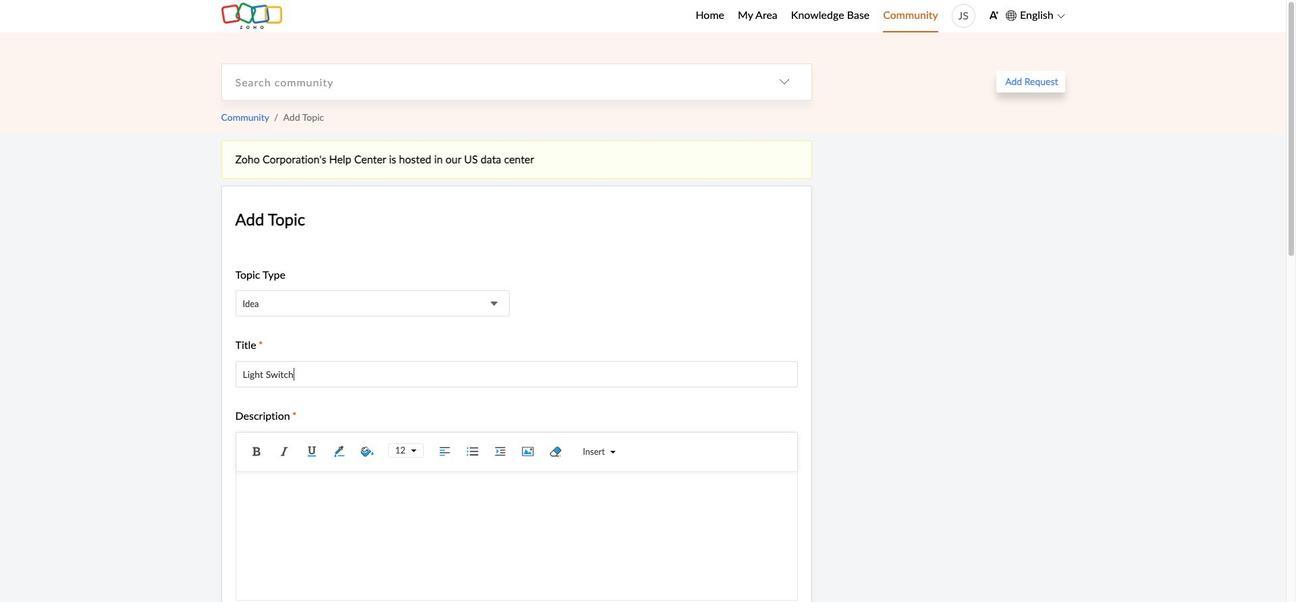 Task type: vqa. For each thing, say whether or not it's contained in the screenshot.
Font color icon
yes



Task type: locate. For each thing, give the bounding box(es) containing it.
insert options image
[[605, 449, 616, 455]]

insert image image
[[518, 441, 538, 462]]

bold (ctrl+b) image
[[246, 441, 266, 462]]

indent image
[[490, 441, 510, 462]]

align image
[[435, 441, 455, 462]]

Topic Title... field
[[235, 361, 798, 388]]

Search community  field
[[222, 64, 757, 100]]

user preference element
[[989, 6, 999, 26]]

font size image
[[406, 448, 416, 453]]

choose category element
[[757, 64, 811, 100]]

lists image
[[462, 441, 482, 462]]



Task type: describe. For each thing, give the bounding box(es) containing it.
background color image
[[357, 441, 377, 462]]

topic type element
[[235, 290, 510, 317]]

clear formatting image
[[545, 441, 566, 462]]

choose languages element
[[1006, 7, 1065, 24]]

underline (ctrl+u) image
[[301, 441, 322, 462]]

choose category image
[[779, 76, 790, 87]]

italic (ctrl+i) image
[[274, 441, 294, 462]]

user preference image
[[989, 10, 999, 20]]

font color image
[[329, 441, 349, 462]]



